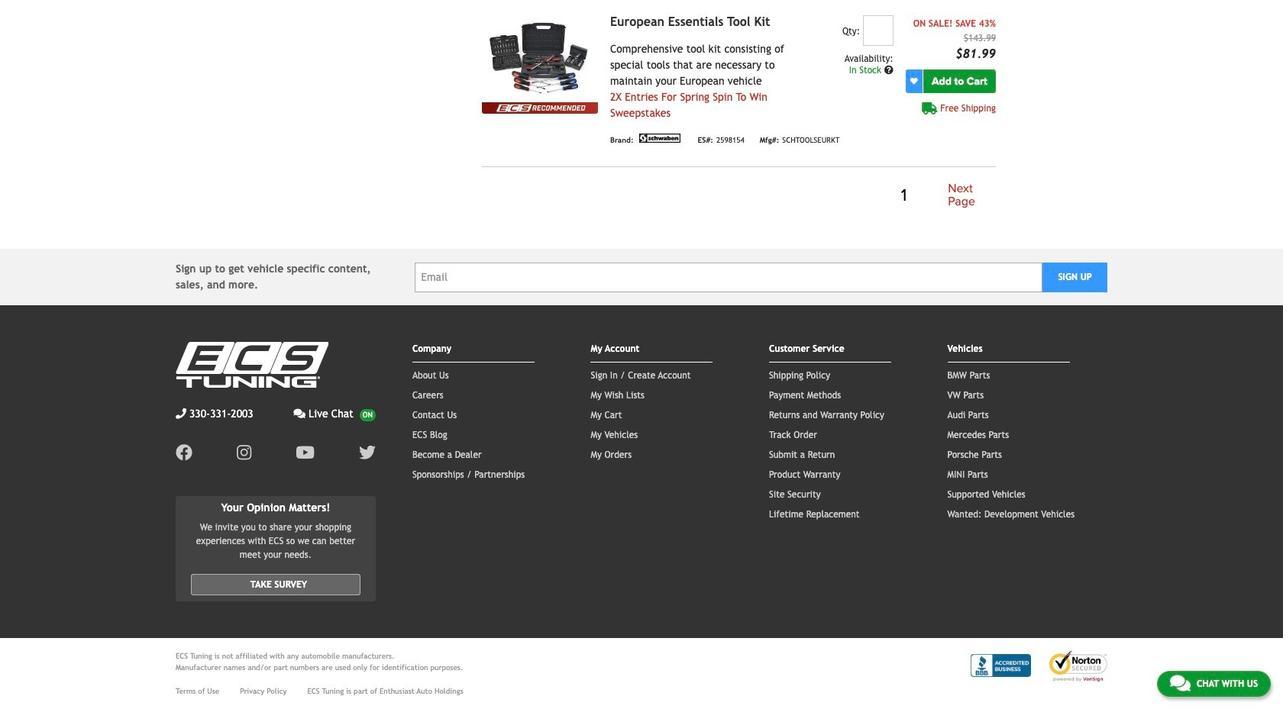 Task type: describe. For each thing, give the bounding box(es) containing it.
ecs tuning image
[[176, 342, 328, 388]]

1 vertical spatial comments image
[[1170, 675, 1191, 693]]

schwaben - corporate logo image
[[637, 134, 683, 143]]

facebook logo image
[[176, 445, 193, 461]]

ecs tuning recommends this product. image
[[482, 102, 598, 114]]

0 horizontal spatial comments image
[[294, 409, 306, 419]]

youtube logo image
[[296, 445, 315, 461]]



Task type: vqa. For each thing, say whether or not it's contained in the screenshot.
the leftmost comments ICON
yes



Task type: locate. For each thing, give the bounding box(es) containing it.
phone image
[[176, 409, 186, 419]]

1 horizontal spatial comments image
[[1170, 675, 1191, 693]]

es#2598154 - schtoolseurkt - european essentials tool kit - comprehensive tool kit consisting of special tools that are necessary to maintain your european vehicle - schwaben - audi bmw volkswagen mercedes benz mini porsche image
[[482, 15, 598, 102]]

comments image
[[294, 409, 306, 419], [1170, 675, 1191, 693]]

paginated product list navigation navigation
[[482, 179, 996, 212]]

twitter logo image
[[359, 445, 376, 461]]

None number field
[[863, 15, 894, 46]]

instagram logo image
[[237, 445, 252, 461]]

add to wish list image
[[910, 77, 918, 85]]

question circle image
[[884, 66, 894, 75]]

Email email field
[[414, 262, 1043, 292]]

0 vertical spatial comments image
[[294, 409, 306, 419]]



